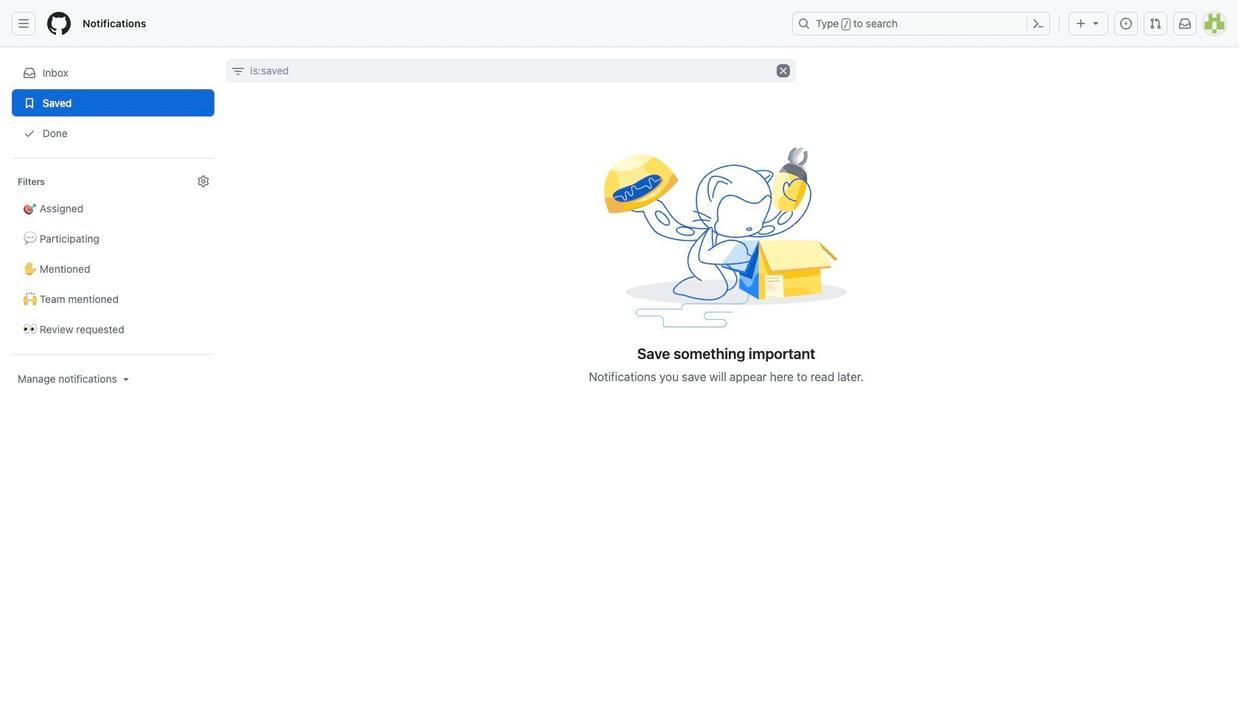 Task type: vqa. For each thing, say whether or not it's contained in the screenshot.
check icon
yes



Task type: locate. For each thing, give the bounding box(es) containing it.
triangle down image
[[120, 373, 132, 385]]

check image
[[24, 128, 35, 139]]

None search field
[[226, 59, 796, 83]]

bookmark image
[[24, 97, 35, 109]]

save a notification image
[[605, 142, 848, 333]]

Filter notifications text field
[[226, 59, 796, 83]]

homepage image
[[47, 12, 71, 35]]

git pull request image
[[1150, 18, 1162, 29]]

inbox image
[[24, 67, 35, 79]]



Task type: describe. For each thing, give the bounding box(es) containing it.
notifications image
[[1180, 18, 1192, 29]]

issue opened image
[[1121, 18, 1133, 29]]

customize filters image
[[197, 176, 209, 187]]

clear filters image
[[777, 64, 790, 77]]

plus image
[[1076, 18, 1088, 29]]

triangle down image
[[1091, 17, 1102, 29]]

notifications element
[[12, 47, 214, 446]]

filter image
[[232, 66, 244, 77]]

command palette image
[[1033, 18, 1045, 29]]



